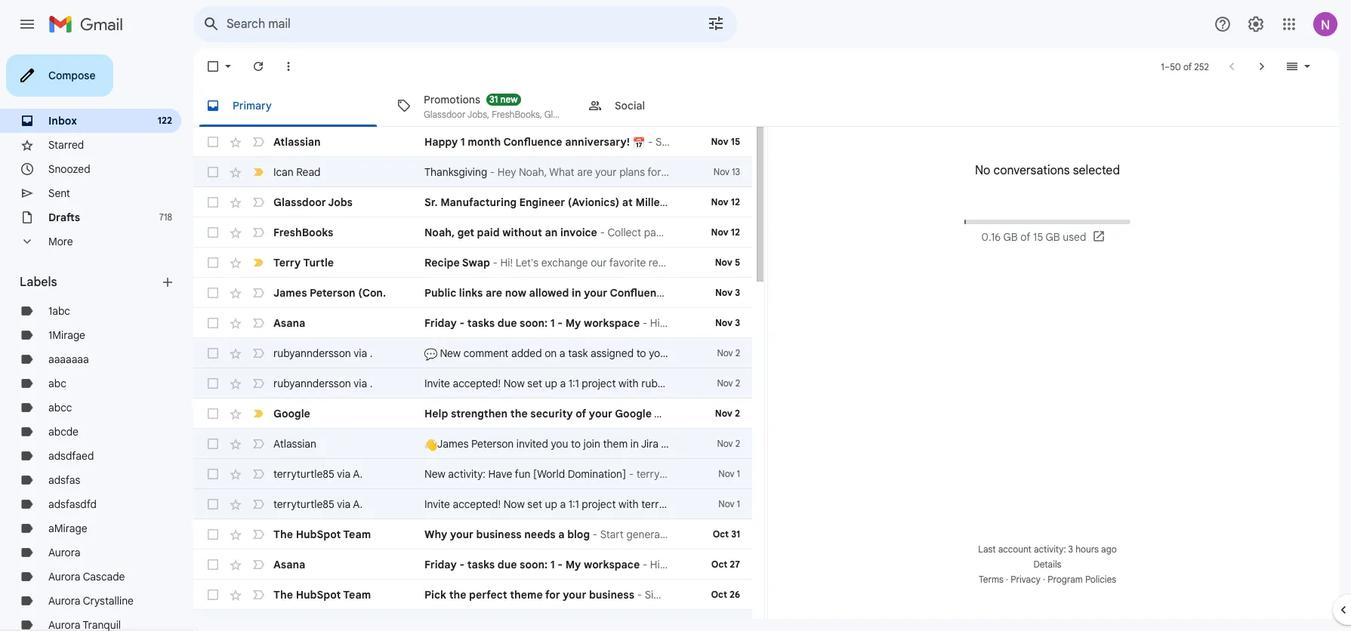 Task type: describe. For each thing, give the bounding box(es) containing it.
row containing glassdoor jobs
[[193, 187, 1160, 218]]

15 row from the top
[[193, 550, 753, 580]]

more button
[[0, 230, 181, 254]]

1 row from the top
[[193, 127, 753, 157]]

9 row from the top
[[193, 369, 753, 399]]

your right why
[[450, 528, 474, 542]]

get
[[672, 347, 689, 360]]

14 row from the top
[[193, 520, 753, 550]]

aurora cascade link
[[48, 571, 125, 584]]

links
[[459, 286, 483, 300]]

labels heading
[[20, 275, 160, 290]]

angeles,
[[995, 196, 1039, 209]]

1 vertical spatial to
[[571, 438, 581, 451]]

1 due from the top
[[498, 317, 517, 330]]

engineer
[[520, 196, 565, 209]]

paid
[[477, 226, 500, 240]]

1 my from the top
[[566, 317, 581, 330]]

💬 image
[[425, 348, 437, 361]]

pick
[[425, 589, 447, 602]]

toggle split pane mode image
[[1285, 59, 1300, 74]]

labels navigation
[[0, 48, 193, 632]]

2 vertical spatial nov 2
[[717, 438, 741, 450]]

1 nov 1 from the top
[[719, 468, 741, 480]]

2 nov 1 from the top
[[719, 499, 741, 510]]

without
[[503, 226, 542, 240]]

recipe
[[425, 256, 460, 270]]

advanced search options image
[[701, 8, 731, 39]]

noah,
[[425, 226, 455, 240]]

2 asana from the top
[[274, 558, 306, 572]]

account
[[654, 407, 697, 421]]

you:
[[649, 347, 669, 360]]

2 horizontal spatial in
[[962, 196, 972, 209]]

set for terryturtle85
[[528, 498, 543, 512]]

anniversary!
[[565, 135, 630, 149]]

nov 3 for james peterson (con.
[[716, 287, 741, 298]]

your right theme
[[563, 589, 587, 602]]

27
[[730, 559, 741, 571]]

compose button
[[6, 54, 114, 97]]

sr. manufacturing engineer (avionics) at millennium space systems, a boeing company and 8 more jobs in los angeles, ca for you. apply now. link
[[425, 195, 1160, 210]]

why your business needs a blog -
[[425, 528, 600, 542]]

50
[[1171, 61, 1182, 72]]

. for invite accepted! now set up a 1:1 project with rubyanndersson link
[[370, 377, 373, 391]]

adsdfaed link
[[48, 450, 94, 463]]

1 horizontal spatial the
[[511, 407, 528, 421]]

2 friday - tasks due soon: 1 - my workspace - from the top
[[425, 558, 650, 572]]

help
[[425, 407, 448, 421]]

1mirage link
[[48, 329, 85, 342]]

crystalline
[[83, 595, 134, 608]]

. for 'new comment added on a task assigned to you: get us back on track' link
[[370, 347, 373, 360]]

row containing freshbooks
[[193, 218, 753, 248]]

apply
[[1102, 196, 1132, 209]]

jira
[[641, 438, 659, 451]]

aurora for aurora cascade
[[48, 571, 80, 584]]

invited
[[517, 438, 548, 451]]

2 nov 12 from the top
[[711, 227, 741, 238]]

sent
[[48, 187, 70, 200]]

public
[[425, 286, 457, 300]]

2 terryturtle85 via a. from the top
[[274, 498, 363, 512]]

0 vertical spatial 15
[[731, 136, 741, 147]]

now
[[505, 286, 527, 300]]

1abc link
[[48, 305, 70, 318]]

starred
[[48, 138, 84, 152]]

1 50 of 252
[[1162, 61, 1210, 72]]

james for james peterson invited you to join them in jira software
[[437, 438, 469, 451]]

are
[[486, 286, 503, 300]]

1 friday - tasks due soon: 1 - my workspace - from the top
[[425, 317, 650, 330]]

2 atlassian from the top
[[274, 438, 317, 451]]

more
[[909, 196, 935, 209]]

31 new
[[490, 93, 518, 105]]

back
[[706, 347, 729, 360]]

oct 31
[[713, 529, 741, 540]]

rubyanndersson for 'new comment added on a task assigned to you: get us back on track' link
[[274, 347, 351, 360]]

up for rubyanndersson
[[545, 377, 558, 391]]

you.
[[1077, 196, 1099, 209]]

no conversations selected main content
[[193, 48, 1340, 632]]

adsdfaed
[[48, 450, 94, 463]]

more
[[48, 235, 73, 249]]

1 friday from the top
[[425, 317, 457, 330]]

invite accepted! now set up a 1:1 project with terryturtle85 link
[[425, 497, 703, 512]]

allowed
[[529, 286, 569, 300]]

team for pick
[[343, 589, 371, 602]]

1 a. from the top
[[353, 468, 363, 481]]

1 vertical spatial business
[[589, 589, 635, 602]]

blog
[[568, 528, 590, 542]]

7 row from the top
[[193, 308, 753, 339]]

settings image
[[1248, 15, 1266, 33]]

jobs
[[328, 196, 353, 209]]

13
[[732, 166, 741, 178]]

1 2 from the top
[[736, 348, 741, 359]]

get
[[458, 226, 475, 240]]

aurora for aurora link
[[48, 546, 80, 560]]

hubspot for pick
[[296, 589, 341, 602]]

rubyanndersson via . for invite accepted! now set up a 1:1 project with rubyanndersson link
[[274, 377, 373, 391]]

a up help strengthen the security of your google account link
[[560, 377, 566, 391]]

rubyanndersson via . for 'new comment added on a task assigned to you: get us back on track' link
[[274, 347, 373, 360]]

last account activity: 3 hours ago details terms · privacy · program policies
[[979, 544, 1117, 586]]

support image
[[1214, 15, 1232, 33]]

drafts link
[[48, 211, 80, 224]]

terry
[[274, 256, 301, 270]]

📅 image
[[633, 137, 646, 149]]

16 row from the top
[[193, 580, 753, 611]]

oct for friday - tasks due soon: 1 - my workspace -
[[712, 559, 728, 571]]

promotions, 31 new messages, tab
[[385, 85, 575, 127]]

1 terryturtle85 via a. from the top
[[274, 468, 363, 481]]

project for terryturtle85
[[582, 498, 616, 512]]

program
[[1048, 574, 1083, 586]]

public links are now allowed in your confluence site link
[[425, 286, 691, 301]]

12 row from the top
[[193, 459, 753, 490]]

have
[[489, 468, 513, 481]]

at
[[623, 196, 633, 209]]

site
[[672, 286, 691, 300]]

aaaaaaa link
[[48, 353, 89, 366]]

selected
[[1074, 163, 1121, 178]]

ican
[[274, 165, 294, 179]]

new for new comment added on a task assigned to you: get us back on track
[[440, 347, 461, 360]]

31 inside tab
[[490, 93, 498, 105]]

26
[[730, 589, 741, 601]]

last
[[979, 544, 996, 555]]

invite for invite accepted! now set up a 1:1 project with rubyanndersson nov 2
[[425, 377, 450, 391]]

1 12 from the top
[[731, 196, 741, 208]]

abcde
[[48, 425, 79, 439]]

3 inside last account activity: 3 hours ago details terms · privacy · program policies
[[1069, 544, 1074, 555]]

2 friday from the top
[[425, 558, 457, 572]]

aurora link
[[48, 546, 80, 560]]

(avionics)
[[568, 196, 620, 209]]

boeing
[[788, 196, 824, 209]]

starred link
[[48, 138, 84, 152]]

a
[[778, 196, 785, 209]]

2 workspace from the top
[[584, 558, 640, 572]]

new activity: have fun [world domination] -
[[425, 468, 637, 481]]

abcc link
[[48, 401, 72, 415]]

primary tab
[[193, 85, 383, 127]]

and
[[878, 196, 898, 209]]

public links are now allowed in your confluence site
[[425, 286, 691, 300]]

software
[[661, 438, 704, 451]]

2 on from the left
[[732, 347, 744, 360]]

james peterson (con.
[[274, 286, 386, 300]]

1:1 for terryturtle85
[[569, 498, 579, 512]]

1 vertical spatial 15
[[1034, 230, 1044, 244]]

oct 26
[[711, 589, 741, 601]]

2 soon: from the top
[[520, 558, 548, 572]]

1 vertical spatial in
[[572, 286, 582, 300]]

abcde link
[[48, 425, 79, 439]]

thu, oct 26, 2023, 8:35 am element
[[713, 618, 741, 632]]

1 horizontal spatial for
[[1060, 196, 1074, 209]]

row containing james peterson (con.
[[193, 278, 753, 308]]

adsfas link
[[48, 474, 80, 487]]

1 soon: from the top
[[520, 317, 548, 330]]

us
[[692, 347, 703, 360]]

peterson for invited
[[472, 438, 514, 451]]

invoice
[[561, 226, 598, 240]]

thanksgiving -
[[425, 165, 498, 179]]

2 · from the left
[[1044, 574, 1046, 586]]

👋 image
[[425, 439, 437, 452]]

team for why
[[343, 528, 371, 542]]

row containing ican read
[[193, 157, 753, 187]]

row containing terry turtle
[[193, 248, 753, 278]]

2 inside the invite accepted! now set up a 1:1 project with rubyanndersson nov 2
[[736, 378, 741, 389]]



Task type: locate. For each thing, give the bounding box(es) containing it.
details link
[[1034, 559, 1062, 571]]

2 team from the top
[[343, 589, 371, 602]]

activity: inside last account activity: 3 hours ago details terms · privacy · program policies
[[1034, 544, 1067, 555]]

now for invite accepted! now set up a 1:1 project with terryturtle85
[[504, 498, 525, 512]]

accepted! for invite accepted! now set up a 1:1 project with rubyanndersson nov 2
[[453, 377, 501, 391]]

soon: up pick the perfect theme for your business -
[[520, 558, 548, 572]]

0 vertical spatial atlassian
[[274, 135, 321, 149]]

2 with from the top
[[619, 498, 639, 512]]

1 vertical spatial atlassian
[[274, 438, 317, 451]]

11 row from the top
[[193, 429, 753, 459]]

month
[[468, 135, 501, 149]]

2 up from the top
[[545, 498, 558, 512]]

social tab
[[576, 85, 766, 127]]

your up the join
[[589, 407, 613, 421]]

a down [world
[[560, 498, 566, 512]]

workspace down blog
[[584, 558, 640, 572]]

2 vertical spatial in
[[631, 438, 639, 451]]

now up why your business needs a blog -
[[504, 498, 525, 512]]

1 nov 3 from the top
[[716, 287, 741, 298]]

4 row from the top
[[193, 218, 753, 248]]

adsfasdfd
[[48, 498, 97, 512]]

3 for asana
[[735, 317, 741, 329]]

2 the from the top
[[274, 589, 293, 602]]

gmail image
[[48, 9, 131, 39]]

up for terryturtle85
[[545, 498, 558, 512]]

oct for pick the perfect theme for your business -
[[711, 589, 728, 601]]

james peterson invited you to join them in jira software link
[[425, 437, 704, 452]]

0 horizontal spatial business
[[476, 528, 522, 542]]

nov 12 up nov 5
[[711, 227, 741, 238]]

drafts
[[48, 211, 80, 224]]

1 with from the top
[[619, 377, 639, 391]]

1 accepted! from the top
[[453, 377, 501, 391]]

details
[[1034, 559, 1062, 571]]

2 now from the top
[[504, 498, 525, 512]]

on right back at the right bottom of the page
[[732, 347, 744, 360]]

friday down public at the top of the page
[[425, 317, 457, 330]]

primary
[[233, 99, 272, 112]]

hubspot
[[296, 528, 341, 542], [296, 589, 341, 602]]

1 project from the top
[[582, 377, 616, 391]]

tab list
[[193, 85, 1340, 127]]

1 vertical spatial peterson
[[472, 438, 514, 451]]

privacy link
[[1011, 574, 1041, 586]]

1 vertical spatial friday - tasks due soon: 1 - my workspace -
[[425, 558, 650, 572]]

1 rubyanndersson via . from the top
[[274, 347, 373, 360]]

1 now from the top
[[504, 377, 525, 391]]

project for rubyanndersson
[[582, 377, 616, 391]]

confluence inside public links are now allowed in your confluence site link
[[610, 286, 669, 300]]

the for pick the perfect theme for your business -
[[274, 589, 293, 602]]

1:1 for rubyanndersson
[[569, 377, 579, 391]]

1 vertical spatial .
[[370, 377, 373, 391]]

1 1:1 from the top
[[569, 377, 579, 391]]

a left blog
[[559, 528, 565, 542]]

8 row from the top
[[193, 339, 771, 369]]

of for 50
[[1184, 61, 1193, 72]]

new right 💬 icon
[[440, 347, 461, 360]]

in left los
[[962, 196, 972, 209]]

1 horizontal spatial in
[[631, 438, 639, 451]]

invite up why
[[425, 498, 450, 512]]

of for gb
[[1021, 230, 1031, 244]]

peterson inside james peterson invited you to join them in jira software link
[[472, 438, 514, 451]]

1 vertical spatial nov 12
[[711, 227, 741, 238]]

17 row from the top
[[193, 611, 753, 632]]

0 horizontal spatial on
[[545, 347, 557, 360]]

3 row from the top
[[193, 187, 1160, 218]]

1 vertical spatial terryturtle85 via a.
[[274, 498, 363, 512]]

1 horizontal spatial activity:
[[1034, 544, 1067, 555]]

1 vertical spatial invite
[[425, 498, 450, 512]]

activity: up details link
[[1034, 544, 1067, 555]]

recipe swap -
[[425, 256, 501, 270]]

1 vertical spatial new
[[425, 468, 446, 481]]

0 vertical spatial of
[[1184, 61, 1193, 72]]

set down the new activity: have fun [world domination] -
[[528, 498, 543, 512]]

1 invite from the top
[[425, 377, 450, 391]]

now down "added" in the left of the page
[[504, 377, 525, 391]]

to left the join
[[571, 438, 581, 451]]

2 vertical spatial aurora
[[48, 595, 80, 608]]

peterson up have
[[472, 438, 514, 451]]

0 vertical spatial the hubspot team
[[274, 528, 371, 542]]

ca
[[1042, 196, 1057, 209]]

2 gb from the left
[[1046, 230, 1061, 244]]

1 vertical spatial the hubspot team
[[274, 589, 371, 602]]

via
[[354, 347, 367, 360], [354, 377, 367, 391], [337, 468, 351, 481], [337, 498, 351, 512]]

2 a. from the top
[[353, 498, 363, 512]]

0 horizontal spatial in
[[572, 286, 582, 300]]

1 gb from the left
[[1004, 230, 1018, 244]]

1 hubspot from the top
[[296, 528, 341, 542]]

nov 2 left track
[[717, 348, 741, 359]]

inbox link
[[48, 114, 77, 128]]

friday - tasks due soon: 1 - my workspace - down needs
[[425, 558, 650, 572]]

2 row from the top
[[193, 157, 753, 187]]

my
[[566, 317, 581, 330], [566, 558, 581, 572]]

nov 3 for asana
[[716, 317, 741, 329]]

2 12 from the top
[[731, 227, 741, 238]]

terms link
[[979, 574, 1004, 586]]

amirage link
[[48, 522, 87, 536]]

now for invite accepted! now set up a 1:1 project with rubyanndersson nov 2
[[504, 377, 525, 391]]

soon:
[[520, 317, 548, 330], [520, 558, 548, 572]]

a left task
[[560, 347, 566, 360]]

1 vertical spatial confluence
[[610, 286, 669, 300]]

invite for invite accepted! now set up a 1:1 project with terryturtle85
[[425, 498, 450, 512]]

adsfasdfd link
[[48, 498, 97, 512]]

31 up 27
[[732, 529, 741, 540]]

0 horizontal spatial for
[[546, 589, 560, 602]]

0 vertical spatial 31
[[490, 93, 498, 105]]

the for why your business needs a blog -
[[274, 528, 293, 542]]

the hubspot team for pick
[[274, 589, 371, 602]]

1 vertical spatial workspace
[[584, 558, 640, 572]]

with inside invite accepted! now set up a 1:1 project with terryturtle85 link
[[619, 498, 639, 512]]

1 vertical spatial oct
[[712, 559, 728, 571]]

·
[[1007, 574, 1009, 586], [1044, 574, 1046, 586]]

nov 12
[[711, 196, 741, 208], [711, 227, 741, 238]]

12
[[731, 196, 741, 208], [731, 227, 741, 238]]

2 2 from the top
[[736, 378, 741, 389]]

more image
[[281, 59, 296, 74]]

1 vertical spatial nov 1
[[719, 499, 741, 510]]

cascade
[[83, 571, 125, 584]]

confluence left site
[[610, 286, 669, 300]]

business left needs
[[476, 528, 522, 542]]

up down [world
[[545, 498, 558, 512]]

0 horizontal spatial 15
[[731, 136, 741, 147]]

0 vertical spatial new
[[440, 347, 461, 360]]

peterson down turtle
[[310, 286, 356, 300]]

1 . from the top
[[370, 347, 373, 360]]

of inside help strengthen the security of your google account link
[[576, 407, 587, 421]]

1 horizontal spatial confluence
[[610, 286, 669, 300]]

0 vertical spatial up
[[545, 377, 558, 391]]

aurora for aurora crystalline
[[48, 595, 80, 608]]

your right the "allowed" at top left
[[584, 286, 608, 300]]

oct for why your business needs a blog -
[[713, 529, 729, 540]]

Search mail text field
[[227, 17, 665, 32]]

rubyanndersson for invite accepted! now set up a 1:1 project with rubyanndersson link
[[274, 377, 351, 391]]

space
[[694, 196, 726, 209]]

abc
[[48, 377, 66, 391]]

due down why your business needs a blog -
[[498, 558, 517, 572]]

help strengthen the security of your google account
[[425, 407, 697, 421]]

0 vertical spatial business
[[476, 528, 522, 542]]

terms
[[979, 574, 1004, 586]]

workspace up assigned
[[584, 317, 640, 330]]

0 vertical spatial for
[[1060, 196, 1074, 209]]

1 horizontal spatial google
[[615, 407, 652, 421]]

1 horizontal spatial on
[[732, 347, 744, 360]]

2 aurora from the top
[[48, 571, 80, 584]]

company
[[826, 196, 875, 209]]

on right "added" in the left of the page
[[545, 347, 557, 360]]

a
[[560, 347, 566, 360], [560, 377, 566, 391], [560, 498, 566, 512], [559, 528, 565, 542]]

main menu image
[[18, 15, 36, 33]]

1 horizontal spatial 15
[[1034, 230, 1044, 244]]

no conversations selected
[[975, 163, 1121, 178]]

rubyanndersson
[[274, 347, 351, 360], [274, 377, 351, 391], [642, 377, 719, 391]]

1 vertical spatial my
[[566, 558, 581, 572]]

0 vertical spatial 12
[[731, 196, 741, 208]]

project down domination]
[[582, 498, 616, 512]]

thanksgiving
[[425, 165, 488, 179]]

activity: left have
[[448, 468, 486, 481]]

read
[[296, 165, 321, 179]]

help strengthen the security of your google account link
[[425, 407, 697, 422]]

0 vertical spatial confluence
[[504, 135, 563, 149]]

you
[[551, 438, 569, 451]]

12 right space
[[731, 196, 741, 208]]

1
[[1162, 61, 1165, 72], [461, 135, 465, 149], [551, 317, 555, 330], [737, 468, 741, 480], [737, 499, 741, 510], [551, 558, 555, 572]]

new
[[501, 93, 518, 105]]

15 down ca
[[1034, 230, 1044, 244]]

project down 'new comment added on a task assigned to you: get us back on track' link
[[582, 377, 616, 391]]

accepted! down have
[[453, 498, 501, 512]]

.
[[370, 347, 373, 360], [370, 377, 373, 391]]

search mail image
[[198, 11, 225, 38]]

0 vertical spatial friday - tasks due soon: 1 - my workspace -
[[425, 317, 650, 330]]

0 vertical spatial soon:
[[520, 317, 548, 330]]

conversations
[[994, 163, 1070, 178]]

0 horizontal spatial the
[[449, 589, 467, 602]]

pick the perfect theme for your business -
[[425, 589, 645, 602]]

2 invite from the top
[[425, 498, 450, 512]]

0 horizontal spatial to
[[571, 438, 581, 451]]

0 vertical spatial activity:
[[448, 468, 486, 481]]

13 row from the top
[[193, 490, 753, 520]]

new for new activity: have fun [world domination] -
[[425, 468, 446, 481]]

follow link to manage storage image
[[1093, 230, 1108, 245]]

due down now
[[498, 317, 517, 330]]

abc link
[[48, 377, 66, 391]]

5
[[735, 257, 741, 268]]

2 my from the top
[[566, 558, 581, 572]]

set down "added" in the left of the page
[[528, 377, 543, 391]]

row containing google
[[193, 399, 753, 429]]

to left you:
[[637, 347, 647, 360]]

with down assigned
[[619, 377, 639, 391]]

2 the hubspot team from the top
[[274, 589, 371, 602]]

1 team from the top
[[343, 528, 371, 542]]

nov 2 right software
[[717, 438, 741, 450]]

up up security
[[545, 377, 558, 391]]

3 2 from the top
[[735, 408, 741, 419]]

0 vertical spatial rubyanndersson via .
[[274, 347, 373, 360]]

nov 12 down nov 13
[[711, 196, 741, 208]]

amirage
[[48, 522, 87, 536]]

james down help
[[437, 438, 469, 451]]

1 vertical spatial for
[[546, 589, 560, 602]]

business down blog
[[589, 589, 635, 602]]

0 vertical spatial workspace
[[584, 317, 640, 330]]

2 1:1 from the top
[[569, 498, 579, 512]]

0 horizontal spatial peterson
[[310, 286, 356, 300]]

1 set from the top
[[528, 377, 543, 391]]

1 vertical spatial a.
[[353, 498, 363, 512]]

the left security
[[511, 407, 528, 421]]

with for terryturtle85
[[619, 498, 639, 512]]

nov 2 for google
[[715, 408, 741, 419]]

oct left 27
[[712, 559, 728, 571]]

aurora down aurora cascade link
[[48, 595, 80, 608]]

0.16
[[982, 230, 1001, 244]]

policies
[[1086, 574, 1117, 586]]

los
[[974, 196, 993, 209]]

them
[[603, 438, 628, 451]]

2 . from the top
[[370, 377, 373, 391]]

nov 3
[[716, 287, 741, 298], [716, 317, 741, 329]]

activity: inside row
[[448, 468, 486, 481]]

inbox
[[48, 114, 77, 128]]

3 for james peterson (con.
[[735, 287, 741, 298]]

0 vertical spatial a.
[[353, 468, 363, 481]]

aurora down aurora link
[[48, 571, 80, 584]]

in left jira
[[631, 438, 639, 451]]

1 vertical spatial project
[[582, 498, 616, 512]]

the hubspot team for why
[[274, 528, 371, 542]]

0.16 gb of 15 gb used
[[982, 230, 1087, 244]]

with for rubyanndersson
[[619, 377, 639, 391]]

1 vertical spatial soon:
[[520, 558, 548, 572]]

oct left 26
[[711, 589, 728, 601]]

0 vertical spatial set
[[528, 377, 543, 391]]

1 the from the top
[[274, 528, 293, 542]]

2 tasks from the top
[[468, 558, 495, 572]]

2 rubyanndersson via . from the top
[[274, 377, 373, 391]]

oct 27
[[712, 559, 741, 571]]

0 vertical spatial peterson
[[310, 286, 356, 300]]

0 vertical spatial .
[[370, 347, 373, 360]]

my down blog
[[566, 558, 581, 572]]

1 atlassian from the top
[[274, 135, 321, 149]]

1 · from the left
[[1007, 574, 1009, 586]]

aurora crystalline link
[[48, 595, 134, 608]]

nov inside the invite accepted! now set up a 1:1 project with rubyanndersson nov 2
[[717, 378, 733, 389]]

1:1 down task
[[569, 377, 579, 391]]

2 vertical spatial oct
[[711, 589, 728, 601]]

718
[[159, 212, 172, 223]]

1 vertical spatial aurora
[[48, 571, 80, 584]]

0 horizontal spatial activity:
[[448, 468, 486, 481]]

2 due from the top
[[498, 558, 517, 572]]

older image
[[1255, 59, 1270, 74]]

12 up 5
[[731, 227, 741, 238]]

ican read
[[274, 165, 321, 179]]

terryturtle85 inside invite accepted! now set up a 1:1 project with terryturtle85 link
[[642, 498, 703, 512]]

friday down why
[[425, 558, 457, 572]]

1 workspace from the top
[[584, 317, 640, 330]]

1 vertical spatial nov 2
[[715, 408, 741, 419]]

ago
[[1102, 544, 1117, 555]]

oct
[[713, 529, 729, 540], [712, 559, 728, 571], [711, 589, 728, 601]]

1 tasks from the top
[[468, 317, 495, 330]]

1 vertical spatial james
[[437, 438, 469, 451]]

252
[[1195, 61, 1210, 72]]

0 vertical spatial nov 2
[[717, 348, 741, 359]]

6 row from the top
[[193, 278, 753, 308]]

strengthen
[[451, 407, 508, 421]]

2 set from the top
[[528, 498, 543, 512]]

the right pick
[[449, 589, 467, 602]]

1:1 up blog
[[569, 498, 579, 512]]

5 row from the top
[[193, 248, 753, 278]]

millennium
[[636, 196, 692, 209]]

1 horizontal spatial 31
[[732, 529, 741, 540]]

james down terry
[[274, 286, 307, 300]]

2 project from the top
[[582, 498, 616, 512]]

31 left new
[[490, 93, 498, 105]]

0 horizontal spatial 31
[[490, 93, 498, 105]]

snoozed link
[[48, 162, 90, 176]]

nov 3 down nov 5
[[716, 287, 741, 298]]

0 vertical spatial due
[[498, 317, 517, 330]]

james for james peterson (con.
[[274, 286, 307, 300]]

1 vertical spatial of
[[1021, 230, 1031, 244]]

jobs
[[938, 196, 959, 209]]

0 vertical spatial the
[[511, 407, 528, 421]]

1 vertical spatial nov 3
[[716, 317, 741, 329]]

0 vertical spatial nov 12
[[711, 196, 741, 208]]

1 horizontal spatial james
[[437, 438, 469, 451]]

of right security
[[576, 407, 587, 421]]

1 horizontal spatial gb
[[1046, 230, 1061, 244]]

2 nov 3 from the top
[[716, 317, 741, 329]]

a.
[[353, 468, 363, 481], [353, 498, 363, 512]]

invite accepted! now set up a 1:1 project with terryturtle85
[[425, 498, 703, 512]]

new down 👋 icon on the bottom of page
[[425, 468, 446, 481]]

0 vertical spatial tasks
[[468, 317, 495, 330]]

1 vertical spatial rubyanndersson via .
[[274, 377, 373, 391]]

confluence right month at the left top of page
[[504, 135, 563, 149]]

0 vertical spatial project
[[582, 377, 616, 391]]

tasks up perfect
[[468, 558, 495, 572]]

tab list containing promotions
[[193, 85, 1340, 127]]

glassdoor jobs
[[274, 196, 353, 209]]

1 vertical spatial tasks
[[468, 558, 495, 572]]

invite down 💬 icon
[[425, 377, 450, 391]]

account
[[999, 544, 1032, 555]]

tasks up "comment"
[[468, 317, 495, 330]]

1 aurora from the top
[[48, 546, 80, 560]]

social
[[615, 99, 645, 112]]

gb left used
[[1046, 230, 1061, 244]]

15 up 13
[[731, 136, 741, 147]]

0 vertical spatial invite
[[425, 377, 450, 391]]

2 hubspot from the top
[[296, 589, 341, 602]]

manufacturing
[[441, 196, 517, 209]]

0 vertical spatial in
[[962, 196, 972, 209]]

accepted! for invite accepted! now set up a 1:1 project with terryturtle85
[[453, 498, 501, 512]]

for right ca
[[1060, 196, 1074, 209]]

10 row from the top
[[193, 399, 753, 429]]

0 vertical spatial oct
[[713, 529, 729, 540]]

on
[[545, 347, 557, 360], [732, 347, 744, 360]]

0 horizontal spatial ·
[[1007, 574, 1009, 586]]

· down details link
[[1044, 574, 1046, 586]]

aurora crystalline
[[48, 595, 134, 608]]

1 vertical spatial due
[[498, 558, 517, 572]]

1 asana from the top
[[274, 317, 306, 330]]

nov 2 right account
[[715, 408, 741, 419]]

oct up oct 27
[[713, 529, 729, 540]]

of right 50
[[1184, 61, 1193, 72]]

1 vertical spatial up
[[545, 498, 558, 512]]

1 vertical spatial the
[[449, 589, 467, 602]]

aurora down amirage link
[[48, 546, 80, 560]]

None checkbox
[[206, 59, 221, 74], [206, 165, 221, 180], [206, 255, 221, 271], [206, 316, 221, 331], [206, 376, 221, 391], [206, 467, 221, 482], [206, 527, 221, 543], [206, 558, 221, 573], [206, 59, 221, 74], [206, 165, 221, 180], [206, 255, 221, 271], [206, 316, 221, 331], [206, 376, 221, 391], [206, 467, 221, 482], [206, 527, 221, 543], [206, 558, 221, 573]]

my up task
[[566, 317, 581, 330]]

1 nov 12 from the top
[[711, 196, 741, 208]]

systems,
[[729, 196, 775, 209]]

· right terms link
[[1007, 574, 1009, 586]]

task
[[568, 347, 588, 360]]

1 vertical spatial accepted!
[[453, 498, 501, 512]]

comment
[[464, 347, 509, 360]]

used
[[1063, 230, 1087, 244]]

nov 3 up back at the right bottom of the page
[[716, 317, 741, 329]]

hubspot for why
[[296, 528, 341, 542]]

row
[[193, 127, 753, 157], [193, 157, 753, 187], [193, 187, 1160, 218], [193, 218, 753, 248], [193, 248, 753, 278], [193, 278, 753, 308], [193, 308, 753, 339], [193, 339, 771, 369], [193, 369, 753, 399], [193, 399, 753, 429], [193, 429, 753, 459], [193, 459, 753, 490], [193, 490, 753, 520], [193, 520, 753, 550], [193, 550, 753, 580], [193, 580, 753, 611], [193, 611, 753, 632]]

0 vertical spatial with
[[619, 377, 639, 391]]

None search field
[[193, 6, 738, 42]]

soon: up "added" in the left of the page
[[520, 317, 548, 330]]

nov 2 for rubyanndersson via .
[[717, 348, 741, 359]]

0 vertical spatial friday
[[425, 317, 457, 330]]

1 up from the top
[[545, 377, 558, 391]]

of right 0.16
[[1021, 230, 1031, 244]]

accepted! up strengthen
[[453, 377, 501, 391]]

in right the "allowed" at top left
[[572, 286, 582, 300]]

1 vertical spatial now
[[504, 498, 525, 512]]

1 vertical spatial 12
[[731, 227, 741, 238]]

0 vertical spatial now
[[504, 377, 525, 391]]

2 google from the left
[[615, 407, 652, 421]]

1 the hubspot team from the top
[[274, 528, 371, 542]]

happy
[[425, 135, 458, 149]]

1 vertical spatial activity:
[[1034, 544, 1067, 555]]

1 google from the left
[[274, 407, 310, 421]]

nov 15
[[711, 136, 741, 147]]

4 2 from the top
[[736, 438, 741, 450]]

None checkbox
[[206, 135, 221, 150], [206, 195, 221, 210], [206, 225, 221, 240], [206, 286, 221, 301], [206, 346, 221, 361], [206, 407, 221, 422], [206, 437, 221, 452], [206, 497, 221, 512], [206, 588, 221, 603], [206, 618, 221, 632], [206, 135, 221, 150], [206, 195, 221, 210], [206, 225, 221, 240], [206, 286, 221, 301], [206, 346, 221, 361], [206, 407, 221, 422], [206, 437, 221, 452], [206, 497, 221, 512], [206, 588, 221, 603], [206, 618, 221, 632]]

1 vertical spatial hubspot
[[296, 589, 341, 602]]

gb right 0.16
[[1004, 230, 1018, 244]]

set for rubyanndersson
[[528, 377, 543, 391]]

1 horizontal spatial to
[[637, 347, 647, 360]]

1 vertical spatial 31
[[732, 529, 741, 540]]

friday - tasks due soon: 1 - my workspace - up "added" in the left of the page
[[425, 317, 650, 330]]

team
[[343, 528, 371, 542], [343, 589, 371, 602]]

1 vertical spatial 1:1
[[569, 498, 579, 512]]

swap
[[462, 256, 490, 270]]

with down domination]
[[619, 498, 639, 512]]

2 accepted! from the top
[[453, 498, 501, 512]]

for right theme
[[546, 589, 560, 602]]

0 vertical spatial the
[[274, 528, 293, 542]]

nov 1
[[719, 468, 741, 480], [719, 499, 741, 510]]

1 on from the left
[[545, 347, 557, 360]]

refresh image
[[251, 59, 266, 74]]

peterson for (con.
[[310, 286, 356, 300]]

0 vertical spatial hubspot
[[296, 528, 341, 542]]

with
[[619, 377, 639, 391], [619, 498, 639, 512]]

3 aurora from the top
[[48, 595, 80, 608]]

business
[[476, 528, 522, 542], [589, 589, 635, 602]]



Task type: vqa. For each thing, say whether or not it's contained in the screenshot.


